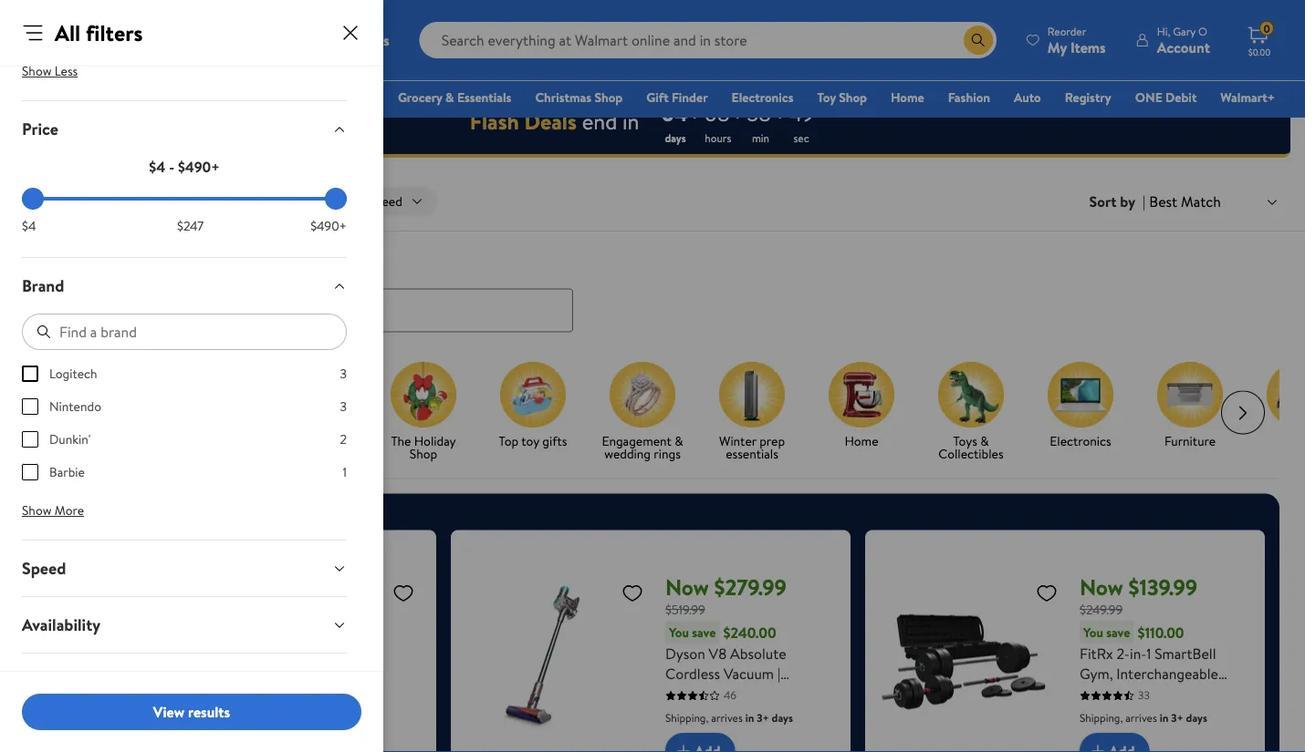Task type: locate. For each thing, give the bounding box(es) containing it.
1 vertical spatial 1
[[1146, 644, 1151, 664]]

0 horizontal spatial $4
[[22, 217, 36, 235]]

2
[[340, 431, 347, 449]]

0 vertical spatial electronics
[[732, 89, 794, 106]]

days inside now $139.99 group
[[1186, 711, 1207, 727]]

flash inside flash deals search field
[[22, 252, 59, 275]]

$4
[[149, 157, 165, 177], [22, 217, 36, 235]]

days inside 04 : days
[[665, 130, 686, 146]]

all filters up 'less'
[[55, 17, 143, 48]]

| left 'new'
[[748, 685, 751, 705]]

2 shipping, from the left
[[1080, 711, 1123, 727]]

electronics
[[732, 89, 794, 106], [1050, 432, 1111, 450]]

: right 04
[[693, 103, 697, 123]]

engagement & wedding rings link
[[595, 362, 690, 464]]

1 horizontal spatial 1
[[1146, 644, 1151, 664]]

all filters dialog
[[0, 0, 383, 753]]

group
[[51, 545, 422, 753]]

deals
[[344, 89, 374, 106], [524, 106, 577, 137], [63, 252, 102, 275], [326, 432, 356, 450]]

2 you from the left
[[1083, 624, 1103, 642]]

save inside "now $279.99 $519.99 you save $240.00 dyson v8 absolute cordless vacuum | silver/nickel | new"
[[692, 624, 716, 642]]

shipping,
[[665, 711, 708, 727], [1080, 711, 1123, 727]]

0 horizontal spatial $490+
[[178, 157, 220, 177]]

auto link
[[1006, 88, 1049, 107]]

shipping, arrives in 3+ days
[[665, 711, 793, 727], [1080, 711, 1207, 727]]

flash for flash deals
[[22, 252, 59, 275]]

2 top from the left
[[499, 432, 519, 450]]

barbie
[[49, 464, 85, 481]]

2 horizontal spatial &
[[980, 432, 989, 450]]

gym,
[[1080, 664, 1113, 685]]

1 horizontal spatial shipping,
[[1080, 711, 1123, 727]]

1 show from the top
[[22, 62, 52, 80]]

1 horizontal spatial days
[[772, 711, 793, 727]]

logitech
[[49, 365, 97, 383]]

add to cart image
[[673, 741, 694, 753]]

0 horizontal spatial arrives
[[711, 711, 743, 727]]

you for now $139.99
[[1083, 624, 1103, 642]]

0 horizontal spatial &
[[445, 89, 454, 106]]

2 show from the top
[[22, 502, 52, 520]]

0 vertical spatial flash
[[470, 106, 519, 137]]

show left more
[[22, 502, 52, 520]]

in down vacuum
[[745, 711, 754, 727]]

shipping, arrives in 3+ days inside now $139.99 group
[[1080, 711, 1207, 727]]

$4 up flash deals
[[22, 217, 36, 235]]

2 horizontal spatial days
[[1186, 711, 1207, 727]]

$4 range field
[[22, 197, 347, 201]]

& for toys
[[980, 432, 989, 450]]

grocery
[[398, 89, 442, 106]]

46
[[724, 688, 737, 704]]

1 horizontal spatial home
[[891, 89, 924, 106]]

2 : from the left
[[735, 103, 739, 123]]

None checkbox
[[22, 366, 38, 382], [22, 399, 38, 415], [22, 432, 38, 448], [22, 465, 38, 481], [22, 366, 38, 382], [22, 399, 38, 415], [22, 432, 38, 448], [22, 465, 38, 481]]

1 vertical spatial flash
[[22, 252, 59, 275]]

Find a brand search field
[[22, 314, 347, 350]]

1 vertical spatial filters
[[74, 193, 107, 210]]

shipping, up add to cart icon at right
[[665, 711, 708, 727]]

1 horizontal spatial arrives
[[1125, 711, 1157, 727]]

0 vertical spatial home
[[891, 89, 924, 106]]

0 vertical spatial home link
[[882, 88, 932, 107]]

1 horizontal spatial you
[[1083, 624, 1103, 642]]

days inside 'now $279.99' group
[[772, 711, 793, 727]]

3+
[[757, 711, 769, 727], [1171, 711, 1183, 727]]

&
[[445, 89, 454, 106], [675, 432, 683, 450], [980, 432, 989, 450]]

| inside "sort and filter section" element
[[1143, 192, 1146, 212]]

2 3+ from the left
[[1171, 711, 1183, 727]]

walmart+
[[1220, 89, 1275, 106]]

you
[[669, 624, 689, 642], [1083, 624, 1103, 642]]

electronics up min
[[732, 89, 794, 106]]

fitrx
[[1080, 644, 1113, 664]]

$490+ up search in flash deals search field
[[310, 217, 347, 235]]

: right 58
[[778, 103, 782, 123]]

electronics link
[[723, 88, 802, 107], [1033, 362, 1128, 451]]

1 horizontal spatial $490+
[[310, 217, 347, 235]]

1 top from the left
[[272, 432, 291, 450]]

& right grocery
[[445, 89, 454, 106]]

deals inside search field
[[63, 252, 102, 275]]

arrives for $279.99
[[711, 711, 743, 727]]

save up v8
[[692, 624, 716, 642]]

filters up show less 'button'
[[86, 17, 143, 48]]

& right engagement
[[675, 432, 683, 450]]

now $139.99 $249.99 you save $110.00 fitrx 2-in-1 smartbell gym, interchangeable adjustable dumbbells and barbell weight set, 100lbs.
[[1080, 573, 1246, 725]]

home down home image
[[845, 432, 878, 450]]

shipping, for now $139.99
[[1080, 711, 1123, 727]]

all filters inside "all filters" button
[[57, 193, 107, 210]]

flash deals image
[[26, 0, 1279, 62]]

$240.00
[[723, 623, 776, 643]]

0 vertical spatial electronics link
[[723, 88, 802, 107]]

| right vacuum
[[777, 664, 780, 685]]

3+ down 'new'
[[757, 711, 769, 727]]

furniture
[[1164, 432, 1216, 450]]

now right add to favorites list, fitrx 2-in-1 smartbell gym, interchangeable adjustable dumbbells and barbell weight set, 100lbs. image
[[1080, 573, 1123, 603]]

smartbell
[[1155, 644, 1216, 664]]

33
[[1138, 688, 1150, 704]]

you up dyson
[[669, 624, 689, 642]]

0 horizontal spatial save
[[692, 624, 716, 642]]

1 vertical spatial 3
[[340, 398, 347, 416]]

& for grocery
[[445, 89, 454, 106]]

the holiday shop image
[[391, 362, 456, 428]]

top flash deals
[[272, 432, 356, 450]]

2 save from the left
[[1106, 624, 1130, 642]]

winter prep essentials link
[[705, 362, 799, 464]]

2 arrives from the left
[[1125, 711, 1157, 727]]

rings
[[654, 445, 681, 463]]

0 vertical spatial 3
[[340, 365, 347, 383]]

08 : hours
[[704, 98, 739, 146]]

2 horizontal spatial |
[[1143, 192, 1146, 212]]

timer
[[15, 89, 1290, 158]]

cyber deals link
[[299, 88, 382, 107]]

save
[[692, 624, 716, 642], [1106, 624, 1130, 642]]

0 vertical spatial 1
[[343, 464, 347, 481]]

1 horizontal spatial electronics link
[[1033, 362, 1128, 451]]

cyber deals
[[307, 89, 374, 106]]

filters inside dialog
[[86, 17, 143, 48]]

price button
[[7, 101, 361, 157]]

$519.99
[[665, 601, 705, 619]]

1 vertical spatial home link
[[814, 362, 909, 451]]

shipping, arrives in 3+ days down '46' at the bottom
[[665, 711, 793, 727]]

shipping, for now $279.99
[[665, 711, 708, 727]]

1 down $110.00
[[1146, 644, 1151, 664]]

1 shipping, from the left
[[665, 711, 708, 727]]

shop left all
[[58, 432, 86, 450]]

speed button
[[7, 541, 361, 597]]

1 3 from the top
[[340, 365, 347, 383]]

all filters up flash deals
[[57, 193, 107, 210]]

1 horizontal spatial $4
[[149, 157, 165, 177]]

1 vertical spatial electronics link
[[1033, 362, 1128, 451]]

3+ inside 'now $279.99' group
[[757, 711, 769, 727]]

add to cart image
[[1087, 741, 1109, 753]]

arrives inside 'now $279.99' group
[[711, 711, 743, 727]]

1 shipping, arrives in 3+ days from the left
[[665, 711, 793, 727]]

registry link
[[1057, 88, 1120, 107]]

1 : from the left
[[693, 103, 697, 123]]

shop right the toy
[[839, 89, 867, 106]]

& inside the toys & collectibles
[[980, 432, 989, 450]]

now inside "now $279.99 $519.99 you save $240.00 dyson v8 absolute cordless vacuum | silver/nickel | new"
[[665, 573, 709, 603]]

results
[[188, 703, 230, 723]]

0 horizontal spatial :
[[693, 103, 697, 123]]

top left toy
[[499, 432, 519, 450]]

in right end
[[622, 106, 639, 137]]

$110.00
[[1138, 623, 1184, 643]]

3+ for now $279.99
[[757, 711, 769, 727]]

deals inside timer
[[524, 106, 577, 137]]

save up 2-
[[1106, 624, 1130, 642]]

now $139.99 group
[[880, 545, 1250, 753]]

$139.99
[[1128, 573, 1197, 603]]

shipping, down adjustable
[[1080, 711, 1123, 727]]

you inside "now $279.99 $519.99 you save $240.00 dyson v8 absolute cordless vacuum | silver/nickel | new"
[[669, 624, 689, 642]]

shop all deals image
[[62, 362, 128, 428]]

1 vertical spatial show
[[22, 502, 52, 520]]

0 horizontal spatial shipping,
[[665, 711, 708, 727]]

toys & collectibles image
[[938, 362, 1004, 428]]

1 vertical spatial electronics
[[1050, 432, 1111, 450]]

1 horizontal spatial in
[[745, 711, 754, 727]]

0 horizontal spatial you
[[669, 624, 689, 642]]

04 : days
[[661, 98, 697, 146]]

| right by
[[1143, 192, 1146, 212]]

the
[[391, 432, 411, 450]]

1 arrives from the left
[[711, 711, 743, 727]]

toy
[[817, 89, 836, 106]]

0 horizontal spatial flash
[[22, 252, 59, 275]]

0 vertical spatial all
[[55, 17, 80, 48]]

1 down 2 on the left
[[343, 464, 347, 481]]

now right add to favorites list, dyson v8 absolute cordless vacuum | silver/nickel | new icon on the left of page
[[665, 573, 709, 603]]

home left fashion
[[891, 89, 924, 106]]

2 vertical spatial flash
[[294, 432, 323, 450]]

arrives inside now $139.99 group
[[1125, 711, 1157, 727]]

1 vertical spatial $4
[[22, 217, 36, 235]]

:
[[693, 103, 697, 123], [735, 103, 739, 123], [778, 103, 782, 123]]

2 horizontal spatial :
[[778, 103, 782, 123]]

0 vertical spatial show
[[22, 62, 52, 80]]

1 horizontal spatial &
[[675, 432, 683, 450]]

100lbs.
[[1204, 705, 1246, 725]]

1 horizontal spatial shipping, arrives in 3+ days
[[1080, 711, 1207, 727]]

-
[[169, 157, 174, 177]]

in inside 'now $279.99' group
[[745, 711, 754, 727]]

& for engagement
[[675, 432, 683, 450]]

show left 'less'
[[22, 62, 52, 80]]

2 horizontal spatial in
[[1160, 711, 1168, 727]]

0 horizontal spatial 3+
[[757, 711, 769, 727]]

new
[[755, 685, 784, 705]]

next slide for chipmodulewithimages list image
[[1221, 391, 1265, 435]]

& right toys
[[980, 432, 989, 450]]

1 horizontal spatial flash
[[294, 432, 323, 450]]

all filters
[[55, 17, 143, 48], [57, 193, 107, 210]]

0 horizontal spatial top
[[272, 432, 291, 450]]

arrives down '46' at the bottom
[[711, 711, 743, 727]]

$490+ right "-"
[[178, 157, 220, 177]]

show for show less
[[22, 62, 52, 80]]

Search in Flash Deals search field
[[22, 289, 573, 333]]

all up 'less'
[[55, 17, 80, 48]]

shop down the holiday shop image
[[410, 445, 437, 463]]

in left set,
[[1160, 711, 1168, 727]]

0 horizontal spatial 1
[[343, 464, 347, 481]]

1 horizontal spatial now
[[1080, 573, 1123, 603]]

: for 58
[[778, 103, 782, 123]]

brand
[[22, 275, 64, 298]]

you up "fitrx"
[[1083, 624, 1103, 642]]

shipping, inside 'now $279.99' group
[[665, 711, 708, 727]]

home
[[891, 89, 924, 106], [845, 432, 878, 450]]

2 now from the left
[[1080, 573, 1123, 603]]

$4 left "-"
[[149, 157, 165, 177]]

0 horizontal spatial home
[[845, 432, 878, 450]]

1 horizontal spatial electronics
[[1050, 432, 1111, 450]]

now inside now $139.99 $249.99 you save $110.00 fitrx 2-in-1 smartbell gym, interchangeable adjustable dumbbells and barbell weight set, 100lbs.
[[1080, 573, 1123, 603]]

58 : min
[[747, 98, 782, 146]]

shipping, arrives in 3+ days down 33
[[1080, 711, 1207, 727]]

top down top flash deals image at the left of the page
[[272, 432, 291, 450]]

sort by |
[[1089, 192, 1146, 212]]

1 horizontal spatial |
[[777, 664, 780, 685]]

1 vertical spatial all filters
[[57, 193, 107, 210]]

shop all deals
[[58, 432, 132, 450]]

: inside 08 : hours
[[735, 103, 739, 123]]

winter prep essentials image
[[719, 362, 785, 428]]

in
[[622, 106, 639, 137], [745, 711, 754, 727], [1160, 711, 1168, 727]]

you inside now $139.99 $249.99 you save $110.00 fitrx 2-in-1 smartbell gym, interchangeable adjustable dumbbells and barbell weight set, 100lbs.
[[1083, 624, 1103, 642]]

$494 range field
[[22, 197, 347, 201]]

furniture link
[[1143, 362, 1238, 451]]

49
[[789, 98, 814, 128]]

filters inside button
[[74, 193, 107, 210]]

1 inside brand group
[[343, 464, 347, 481]]

days down dumbbells
[[1186, 711, 1207, 727]]

2 shipping, arrives in 3+ days from the left
[[1080, 711, 1207, 727]]

days down 04
[[665, 130, 686, 146]]

more
[[55, 502, 84, 520]]

0 vertical spatial $4
[[149, 157, 165, 177]]

top for top flash deals
[[272, 432, 291, 450]]

top inside 'link'
[[499, 432, 519, 450]]

: inside 04 : days
[[693, 103, 697, 123]]

filters up flash deals
[[74, 193, 107, 210]]

by
[[1120, 192, 1135, 212]]

all
[[55, 17, 80, 48], [57, 193, 71, 210]]

gifts
[[542, 432, 567, 450]]

finder
[[672, 89, 708, 106]]

0 vertical spatial filters
[[86, 17, 143, 48]]

toy shop
[[817, 89, 867, 106]]

show inside 'button'
[[22, 62, 52, 80]]

deals for flash deals end in
[[524, 106, 577, 137]]

1 you from the left
[[669, 624, 689, 642]]

0 vertical spatial all filters
[[55, 17, 143, 48]]

1 horizontal spatial 3+
[[1171, 711, 1183, 727]]

toy
[[521, 432, 539, 450]]

all inside button
[[57, 193, 71, 210]]

timer containing 04
[[15, 89, 1290, 158]]

0 horizontal spatial shipping, arrives in 3+ days
[[665, 711, 793, 727]]

: inside the 58 : min
[[778, 103, 782, 123]]

days for now $279.99
[[772, 711, 793, 727]]

all inside dialog
[[55, 17, 80, 48]]

all up flash deals
[[57, 193, 71, 210]]

1 horizontal spatial save
[[1106, 624, 1130, 642]]

0 horizontal spatial days
[[665, 130, 686, 146]]

show more
[[22, 502, 84, 520]]

now $279.99 $519.99 you save $240.00 dyson v8 absolute cordless vacuum | silver/nickel | new
[[665, 573, 787, 705]]

registry
[[1065, 89, 1111, 106]]

shipping, inside now $139.99 group
[[1080, 711, 1123, 727]]

show inside "button"
[[22, 502, 52, 520]]

save for $139.99
[[1106, 624, 1130, 642]]

2 horizontal spatial flash
[[470, 106, 519, 137]]

electronics down electronics image
[[1050, 432, 1111, 450]]

add to favorites list, dyson v8 absolute cordless vacuum | silver/nickel | new image
[[621, 582, 643, 605]]

1 3+ from the left
[[757, 711, 769, 727]]

shipping, arrives in 3+ days inside 'now $279.99' group
[[665, 711, 793, 727]]

days down 'new'
[[772, 711, 793, 727]]

1 horizontal spatial top
[[499, 432, 519, 450]]

0 horizontal spatial |
[[748, 685, 751, 705]]

2 3 from the top
[[340, 398, 347, 416]]

3+ inside now $139.99 group
[[1171, 711, 1183, 727]]

: right 08
[[735, 103, 739, 123]]

in inside now $139.99 group
[[1160, 711, 1168, 727]]

1 save from the left
[[692, 624, 716, 642]]

49 sec
[[789, 98, 814, 146]]

arrives down 33
[[1125, 711, 1157, 727]]

1 now from the left
[[665, 573, 709, 603]]

1 horizontal spatial :
[[735, 103, 739, 123]]

fashion link
[[940, 88, 998, 107]]

3+ down dumbbells
[[1171, 711, 1183, 727]]

all filters inside all filters dialog
[[55, 17, 143, 48]]

$4 for $4 - $490+
[[149, 157, 165, 177]]

in for now $139.99
[[1160, 711, 1168, 727]]

deals
[[104, 432, 132, 450]]

0 horizontal spatial now
[[665, 573, 709, 603]]

fashion image
[[1267, 362, 1305, 428]]

save inside now $139.99 $249.99 you save $110.00 fitrx 2-in-1 smartbell gym, interchangeable adjustable dumbbells and barbell weight set, 100lbs.
[[1106, 624, 1130, 642]]

winter prep essentials
[[719, 432, 785, 463]]

3 : from the left
[[778, 103, 782, 123]]

collectibles
[[939, 445, 1004, 463]]

1 vertical spatial all
[[57, 193, 71, 210]]

& inside 'engagement & wedding rings'
[[675, 432, 683, 450]]



Task type: vqa. For each thing, say whether or not it's contained in the screenshot.
REORDER MY ITEMS
no



Task type: describe. For each thing, give the bounding box(es) containing it.
home link for "fashion" link
[[882, 88, 932, 107]]

top toy gifts image
[[500, 362, 566, 428]]

flash deals end in 4 days 8 hours 58 minutes 49 seconds element
[[470, 106, 639, 137]]

less
[[55, 62, 78, 80]]

auto
[[1014, 89, 1041, 106]]

prep
[[759, 432, 785, 450]]

price
[[22, 118, 58, 141]]

adjustable
[[1080, 685, 1146, 705]]

you for now $279.99
[[669, 624, 689, 642]]

fashion
[[948, 89, 990, 106]]

debit
[[1166, 89, 1197, 106]]

shop all deals link
[[47, 362, 142, 451]]

furniture image
[[1157, 362, 1223, 428]]

dumbbells
[[1149, 685, 1216, 705]]

cordless
[[665, 664, 720, 685]]

view results button
[[22, 694, 361, 731]]

cyber
[[307, 89, 341, 106]]

walmart image
[[29, 26, 148, 55]]

all filters button
[[22, 187, 127, 216]]

grocery & essentials
[[398, 89, 511, 106]]

: for 08
[[735, 103, 739, 123]]

vacuum
[[724, 664, 774, 685]]

show more button
[[7, 496, 99, 526]]

home link for toys & collectibles link
[[814, 362, 909, 451]]

deals for flash deals
[[63, 252, 102, 275]]

in for now $279.99
[[745, 711, 754, 727]]

engagement
[[602, 432, 672, 450]]

dunkin'
[[49, 431, 91, 449]]

dyson
[[665, 644, 705, 664]]

now for now $279.99
[[665, 573, 709, 603]]

customer
[[22, 671, 92, 694]]

customer rating button
[[7, 654, 361, 710]]

shipping, arrives in 3+ days for $279.99
[[665, 711, 793, 727]]

Search search field
[[419, 22, 996, 58]]

top flash deals image
[[281, 362, 347, 428]]

shop inside the holiday shop
[[410, 445, 437, 463]]

top toy gifts link
[[486, 362, 580, 451]]

flash deals end in
[[470, 106, 639, 137]]

$247
[[177, 217, 204, 235]]

show less button
[[7, 57, 92, 86]]

interchangeable
[[1116, 664, 1218, 685]]

toy shop link
[[809, 88, 875, 107]]

speed
[[22, 558, 66, 580]]

search image
[[37, 304, 51, 318]]

add to favorites list, fitrx 2-in-1 smartbell gym, interchangeable adjustable dumbbells and barbell weight set, 100lbs. image
[[1036, 582, 1058, 605]]

the holiday shop
[[391, 432, 456, 463]]

essentials
[[726, 445, 778, 463]]

days for now $139.99
[[1186, 711, 1207, 727]]

toys
[[953, 432, 977, 450]]

save for $279.99
[[692, 624, 716, 642]]

close panel image
[[339, 22, 361, 44]]

flash for flash deals end in
[[470, 106, 519, 137]]

sort and filter section element
[[0, 172, 1305, 231]]

08
[[704, 98, 730, 128]]

add to favorites list, open box | dell chromebook | newest os | 11.6-inch | intel celeron | 4gb ram 16gb | bundle: wireless mouse, bluetooth/wireless airbuds by certified 2 day express image
[[392, 582, 414, 605]]

christmas shop
[[535, 89, 623, 106]]

0 horizontal spatial electronics link
[[723, 88, 802, 107]]

wedding
[[604, 445, 651, 463]]

flash deals
[[22, 252, 102, 275]]

flash inside the top flash deals link
[[294, 432, 323, 450]]

sec
[[793, 130, 809, 146]]

customer rating
[[22, 671, 143, 694]]

brand group
[[22, 365, 347, 496]]

essentials
[[457, 89, 511, 106]]

v8
[[709, 644, 727, 664]]

brand button
[[7, 258, 361, 314]]

Walmart Site-Wide search field
[[419, 22, 996, 58]]

arrives for $139.99
[[1125, 711, 1157, 727]]

and
[[1220, 685, 1243, 705]]

hours
[[705, 130, 731, 146]]

end
[[582, 106, 617, 137]]

gift finder
[[646, 89, 708, 106]]

: for 04
[[693, 103, 697, 123]]

grocery & essentials link
[[390, 88, 520, 107]]

top for top toy gifts
[[499, 432, 519, 450]]

top toy gifts
[[499, 432, 567, 450]]

3 for logitech
[[340, 365, 347, 383]]

0 vertical spatial $490+
[[178, 157, 220, 177]]

now for now $139.99
[[1080, 573, 1123, 603]]

toys & collectibles link
[[924, 362, 1018, 464]]

shop right christmas
[[595, 89, 623, 106]]

walmart+ link
[[1212, 88, 1283, 107]]

show for show more
[[22, 502, 52, 520]]

weight
[[1127, 705, 1172, 725]]

1 inside now $139.99 $249.99 you save $110.00 fitrx 2-in-1 smartbell gym, interchangeable adjustable dumbbells and barbell weight set, 100lbs.
[[1146, 644, 1151, 664]]

barbell
[[1080, 705, 1124, 725]]

0 horizontal spatial electronics
[[732, 89, 794, 106]]

one
[[1135, 89, 1162, 106]]

sort
[[1089, 192, 1117, 212]]

winter
[[719, 432, 756, 450]]

view
[[153, 703, 184, 723]]

min
[[752, 130, 769, 146]]

0
[[1263, 21, 1270, 36]]

in-
[[1130, 644, 1146, 664]]

58
[[747, 98, 771, 128]]

3 for nintendo
[[340, 398, 347, 416]]

all
[[89, 432, 101, 450]]

1 vertical spatial home
[[845, 432, 878, 450]]

3+ for now $139.99
[[1171, 711, 1183, 727]]

electronics image
[[1048, 362, 1113, 428]]

Flash Deals search field
[[0, 252, 1305, 333]]

set,
[[1176, 705, 1200, 725]]

gift
[[646, 89, 669, 106]]

top flash deals link
[[266, 362, 361, 451]]

$4 for $4
[[22, 217, 36, 235]]

availability button
[[7, 598, 361, 653]]

0 horizontal spatial in
[[622, 106, 639, 137]]

deals for cyber deals
[[344, 89, 374, 106]]

now $279.99 group
[[465, 545, 836, 753]]

engagement & wedding rings image
[[610, 362, 675, 428]]

absolute
[[730, 644, 786, 664]]

shipping, arrives in 3+ days for $139.99
[[1080, 711, 1207, 727]]

2-
[[1117, 644, 1130, 664]]

1 vertical spatial $490+
[[310, 217, 347, 235]]

engagement & wedding rings
[[602, 432, 683, 463]]

home image
[[829, 362, 894, 428]]

$249.99
[[1080, 601, 1123, 619]]

silver/nickel
[[665, 685, 745, 705]]



